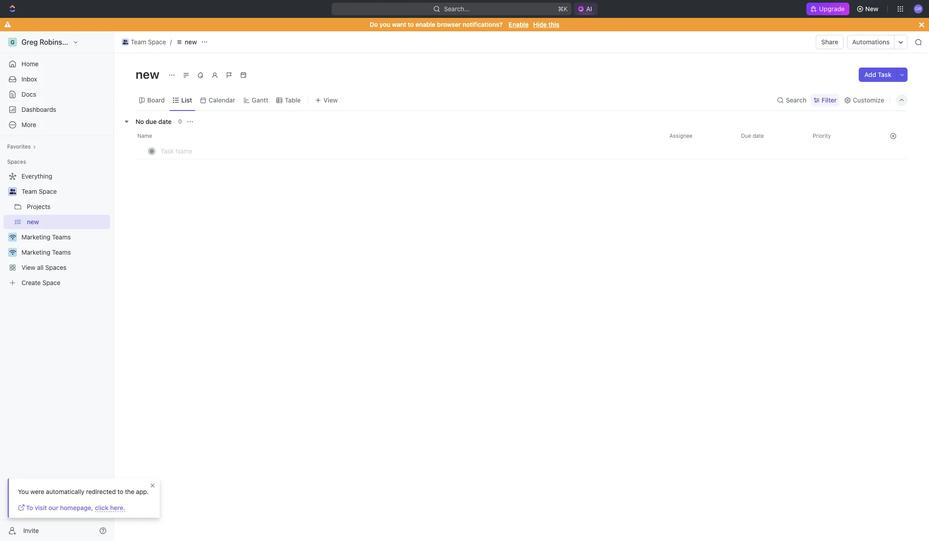 Task type: locate. For each thing, give the bounding box(es) containing it.
1 vertical spatial view
[[21, 264, 35, 271]]

favorites button
[[4, 141, 40, 152]]

user group image inside team space link
[[123, 40, 128, 44]]

view
[[324, 96, 338, 104], [21, 264, 35, 271]]

2 vertical spatial new
[[27, 218, 39, 226]]

due
[[741, 133, 751, 139]]

the
[[125, 488, 134, 496]]

you
[[18, 488, 29, 496]]

0 horizontal spatial date
[[158, 118, 172, 125]]

customize
[[853, 96, 885, 104]]

1 vertical spatial team space
[[21, 188, 57, 195]]

0 vertical spatial team
[[131, 38, 146, 46]]

1 horizontal spatial new link
[[174, 37, 199, 47]]

due date
[[741, 133, 764, 139]]

1 horizontal spatial new
[[136, 67, 162, 81]]

view all spaces
[[21, 264, 66, 271]]

board link
[[145, 94, 165, 106]]

spaces up create space "link"
[[45, 264, 66, 271]]

1 horizontal spatial spaces
[[45, 264, 66, 271]]

0 horizontal spatial new
[[27, 218, 39, 226]]

0 vertical spatial marketing
[[21, 233, 50, 241]]

1 vertical spatial wifi image
[[9, 250, 16, 255]]

list
[[181, 96, 192, 104]]

priority
[[813, 133, 831, 139]]

marketing teams link up view all spaces link
[[21, 245, 108, 260]]

0 horizontal spatial spaces
[[7, 158, 26, 165]]

share
[[822, 38, 839, 46]]

0 horizontal spatial new link
[[27, 215, 108, 229]]

marketing down the projects
[[21, 233, 50, 241]]

1 horizontal spatial view
[[324, 96, 338, 104]]

space down everything link
[[39, 188, 57, 195]]

new down the projects
[[27, 218, 39, 226]]

0
[[178, 118, 182, 125]]

board
[[147, 96, 165, 104]]

teams for 1st marketing teams link from the top of the sidebar navigation
[[52, 233, 71, 241]]

team space
[[131, 38, 166, 46], [21, 188, 57, 195]]

to
[[408, 21, 414, 28], [118, 488, 123, 496]]

new
[[866, 5, 879, 13]]

1 wifi image from the top
[[9, 235, 16, 240]]

ai
[[586, 5, 592, 13]]

1 horizontal spatial date
[[753, 133, 764, 139]]

view right table
[[324, 96, 338, 104]]

0 vertical spatial wifi image
[[9, 235, 16, 240]]

greg robinson's workspace
[[21, 38, 115, 46]]

2 marketing teams from the top
[[21, 248, 71, 256]]

view left all
[[21, 264, 35, 271]]

0 vertical spatial spaces
[[7, 158, 26, 165]]

team space link
[[120, 37, 168, 47], [21, 184, 108, 199]]

team left / at left
[[131, 38, 146, 46]]

enable
[[509, 21, 529, 28]]

new link inside sidebar navigation
[[27, 215, 108, 229]]

new link right / at left
[[174, 37, 199, 47]]

marketing teams
[[21, 233, 71, 241], [21, 248, 71, 256]]

search
[[786, 96, 807, 104]]

space down view all spaces link
[[42, 279, 60, 287]]

teams down 'projects' link
[[52, 233, 71, 241]]

everything link
[[4, 169, 108, 184]]

projects
[[27, 203, 50, 210]]

new button
[[853, 2, 884, 16]]

1 vertical spatial team space link
[[21, 184, 108, 199]]

2 teams from the top
[[52, 248, 71, 256]]

due
[[146, 118, 157, 125]]

marketing
[[21, 233, 50, 241], [21, 248, 50, 256]]

to
[[26, 504, 33, 512]]

wifi image for second marketing teams link from the top
[[9, 250, 16, 255]]

1 vertical spatial marketing
[[21, 248, 50, 256]]

0 horizontal spatial team
[[21, 188, 37, 195]]

1 vertical spatial marketing teams
[[21, 248, 71, 256]]

2 vertical spatial space
[[42, 279, 60, 287]]

1 vertical spatial date
[[753, 133, 764, 139]]

g
[[10, 39, 15, 45]]

everything
[[21, 172, 52, 180]]

1 teams from the top
[[52, 233, 71, 241]]

gantt
[[252, 96, 268, 104]]

1 vertical spatial to
[[118, 488, 123, 496]]

tree inside sidebar navigation
[[4, 169, 110, 290]]

0 horizontal spatial view
[[21, 264, 35, 271]]

hide
[[533, 21, 547, 28]]

team down everything
[[21, 188, 37, 195]]

1 vertical spatial new
[[136, 67, 162, 81]]

dashboards link
[[4, 103, 110, 117]]

marketing teams link down 'projects' link
[[21, 230, 108, 244]]

user group image
[[123, 40, 128, 44], [9, 189, 16, 194]]

new up board link
[[136, 67, 162, 81]]

0 vertical spatial team space link
[[120, 37, 168, 47]]

upgrade link
[[807, 3, 850, 15]]

teams up view all spaces link
[[52, 248, 71, 256]]

0 vertical spatial teams
[[52, 233, 71, 241]]

view for view
[[324, 96, 338, 104]]

space left / at left
[[148, 38, 166, 46]]

upgrade
[[819, 5, 845, 13]]

0 vertical spatial user group image
[[123, 40, 128, 44]]

0 vertical spatial space
[[148, 38, 166, 46]]

0 vertical spatial view
[[324, 96, 338, 104]]

create space
[[21, 279, 60, 287]]

create space link
[[4, 276, 108, 290]]

redirected
[[86, 488, 116, 496]]

1 vertical spatial user group image
[[9, 189, 16, 194]]

no due date
[[136, 118, 172, 125]]

0 vertical spatial new link
[[174, 37, 199, 47]]

automations button
[[848, 35, 894, 49]]

new
[[185, 38, 197, 46], [136, 67, 162, 81], [27, 218, 39, 226]]

0 vertical spatial to
[[408, 21, 414, 28]]

1 horizontal spatial team space
[[131, 38, 166, 46]]

team space link up 'projects' link
[[21, 184, 108, 199]]

0 vertical spatial marketing teams
[[21, 233, 71, 241]]

tree containing everything
[[4, 169, 110, 290]]

to left the
[[118, 488, 123, 496]]

wifi image for 1st marketing teams link from the top of the sidebar navigation
[[9, 235, 16, 240]]

0 horizontal spatial team space
[[21, 188, 57, 195]]

teams
[[52, 233, 71, 241], [52, 248, 71, 256]]

1 vertical spatial team
[[21, 188, 37, 195]]

spaces down 'favorites'
[[7, 158, 26, 165]]

team
[[131, 38, 146, 46], [21, 188, 37, 195]]

0 vertical spatial date
[[158, 118, 172, 125]]

calendar
[[209, 96, 235, 104]]

2 marketing from the top
[[21, 248, 50, 256]]

view inside button
[[324, 96, 338, 104]]

1 vertical spatial new link
[[27, 215, 108, 229]]

1 marketing teams link from the top
[[21, 230, 108, 244]]

to right want
[[408, 21, 414, 28]]

marketing teams for second marketing teams link from the top
[[21, 248, 71, 256]]

team space link left / at left
[[120, 37, 168, 47]]

spaces inside view all spaces link
[[45, 264, 66, 271]]

/
[[170, 38, 172, 46]]

2 horizontal spatial new
[[185, 38, 197, 46]]

name
[[137, 133, 152, 139]]

space
[[148, 38, 166, 46], [39, 188, 57, 195], [42, 279, 60, 287]]

enable
[[416, 21, 435, 28]]

marketing up all
[[21, 248, 50, 256]]

marketing teams link
[[21, 230, 108, 244], [21, 245, 108, 260]]

search...
[[444, 5, 470, 13]]

team space left / at left
[[131, 38, 166, 46]]

1 marketing teams from the top
[[21, 233, 71, 241]]

0 vertical spatial team space
[[131, 38, 166, 46]]

team space inside sidebar navigation
[[21, 188, 57, 195]]

1 vertical spatial marketing teams link
[[21, 245, 108, 260]]

wifi image
[[9, 235, 16, 240], [9, 250, 16, 255]]

0 vertical spatial marketing teams link
[[21, 230, 108, 244]]

1 horizontal spatial team space link
[[120, 37, 168, 47]]

1 horizontal spatial user group image
[[123, 40, 128, 44]]

view inside sidebar navigation
[[21, 264, 35, 271]]

team space up the projects
[[21, 188, 57, 195]]

1 vertical spatial teams
[[52, 248, 71, 256]]

new link down 'projects' link
[[27, 215, 108, 229]]

notifications?
[[463, 21, 503, 28]]

no
[[136, 118, 144, 125]]

tree
[[4, 169, 110, 290]]

0 horizontal spatial to
[[118, 488, 123, 496]]

do
[[370, 21, 378, 28]]

view all spaces link
[[4, 261, 108, 275]]

table link
[[283, 94, 301, 106]]

docs
[[21, 90, 36, 98]]

new link
[[174, 37, 199, 47], [27, 215, 108, 229]]

1 vertical spatial spaces
[[45, 264, 66, 271]]

new right / at left
[[185, 38, 197, 46]]

0 vertical spatial new
[[185, 38, 197, 46]]

2 wifi image from the top
[[9, 250, 16, 255]]

0 horizontal spatial team space link
[[21, 184, 108, 199]]

1 marketing from the top
[[21, 233, 50, 241]]



Task type: describe. For each thing, give the bounding box(es) containing it.
you
[[380, 21, 390, 28]]

home
[[21, 60, 39, 68]]

marketing for 1st marketing teams link from the top of the sidebar navigation
[[21, 233, 50, 241]]

you were automatically redirected to the app.
[[18, 488, 149, 496]]

table
[[285, 96, 301, 104]]

all
[[37, 264, 44, 271]]

invite
[[23, 527, 39, 534]]

marketing for second marketing teams link from the top
[[21, 248, 50, 256]]

inbox
[[21, 75, 37, 83]]

search button
[[774, 94, 809, 106]]

⌘k
[[558, 5, 568, 13]]

this
[[549, 21, 560, 28]]

task
[[878, 71, 892, 78]]

assignee button
[[664, 129, 736, 143]]

view button
[[312, 94, 341, 106]]

greg
[[21, 38, 38, 46]]

gr
[[915, 6, 922, 11]]

marketing teams for 1st marketing teams link from the top of the sidebar navigation
[[21, 233, 71, 241]]

more
[[21, 121, 36, 128]]

robinson's
[[40, 38, 76, 46]]

app.
[[136, 488, 149, 496]]

Task Name text field
[[161, 144, 422, 158]]

automatically
[[46, 488, 84, 496]]

customize button
[[842, 94, 887, 106]]

date inside due date 'dropdown button'
[[753, 133, 764, 139]]

due date button
[[736, 129, 808, 143]]

gantt link
[[250, 94, 268, 106]]

here.
[[110, 504, 125, 512]]

name button
[[136, 129, 664, 143]]

workspace
[[78, 38, 115, 46]]

view for view all spaces
[[21, 264, 35, 271]]

want
[[392, 21, 406, 28]]

projects link
[[27, 200, 108, 214]]

automations
[[853, 38, 890, 46]]

homepage,
[[60, 504, 93, 512]]

calendar link
[[207, 94, 235, 106]]

visit
[[35, 504, 47, 512]]

1 vertical spatial space
[[39, 188, 57, 195]]

home link
[[4, 57, 110, 71]]

were
[[30, 488, 44, 496]]

to visit our homepage, click here.
[[26, 504, 125, 512]]

new inside 'tree'
[[27, 218, 39, 226]]

more button
[[4, 118, 110, 132]]

0 horizontal spatial user group image
[[9, 189, 16, 194]]

create
[[21, 279, 41, 287]]

1 horizontal spatial to
[[408, 21, 414, 28]]

view button
[[312, 90, 341, 111]]

add task button
[[859, 68, 897, 82]]

gr button
[[911, 2, 926, 16]]

add
[[865, 71, 877, 78]]

teams for second marketing teams link from the top
[[52, 248, 71, 256]]

do you want to enable browser notifications? enable hide this
[[370, 21, 560, 28]]

our
[[49, 504, 58, 512]]

filter
[[822, 96, 837, 104]]

list link
[[180, 94, 192, 106]]

team inside sidebar navigation
[[21, 188, 37, 195]]

1 horizontal spatial team
[[131, 38, 146, 46]]

space inside "link"
[[42, 279, 60, 287]]

assignee
[[670, 133, 693, 139]]

sidebar navigation
[[0, 31, 116, 541]]

favorites
[[7, 143, 31, 150]]

docs link
[[4, 87, 110, 102]]

dashboards
[[21, 106, 56, 113]]

priority button
[[808, 129, 879, 143]]

browser
[[437, 21, 461, 28]]

inbox link
[[4, 72, 110, 86]]

2 marketing teams link from the top
[[21, 245, 108, 260]]

click
[[95, 504, 108, 512]]

filter button
[[811, 94, 840, 106]]

share button
[[816, 35, 844, 49]]

add task
[[865, 71, 892, 78]]

ai button
[[574, 3, 598, 15]]

greg robinson's workspace, , element
[[8, 38, 17, 47]]



Task type: vqa. For each thing, say whether or not it's contained in the screenshot.
the topmost LAPTOP CODE image
no



